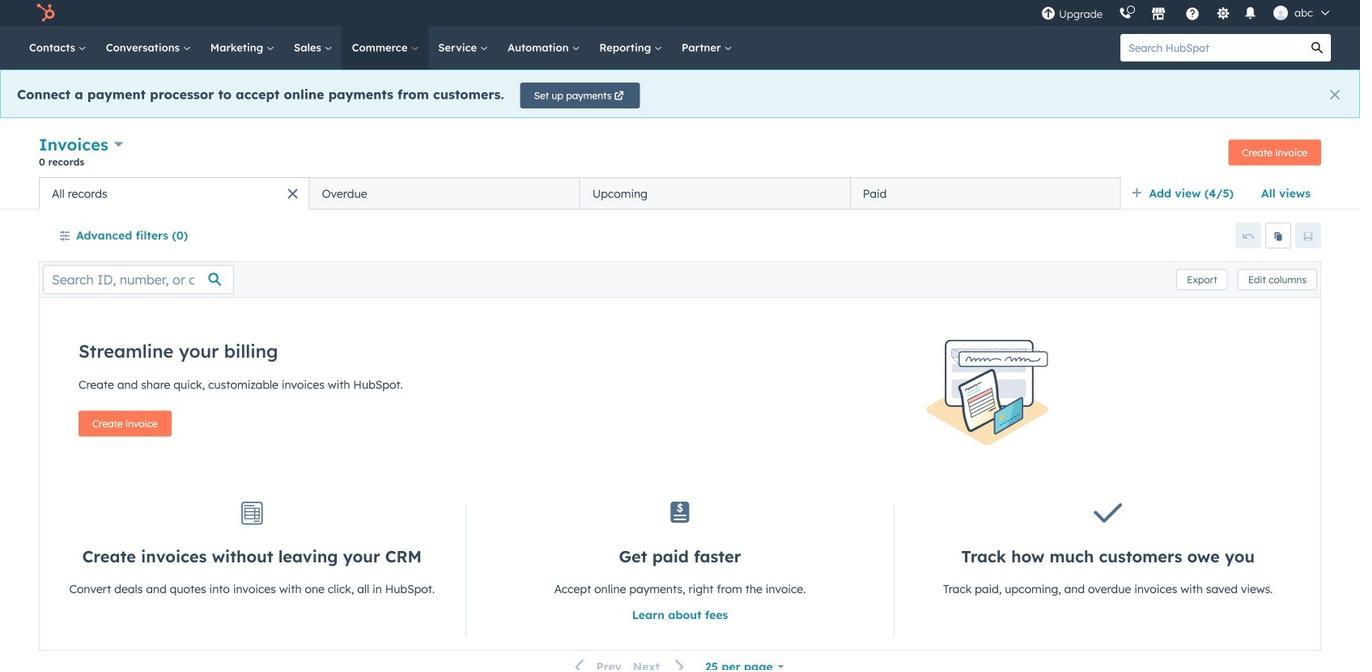 Task type: vqa. For each thing, say whether or not it's contained in the screenshot.
banner on the top of page
yes



Task type: describe. For each thing, give the bounding box(es) containing it.
close image
[[1331, 90, 1340, 100]]

Search HubSpot search field
[[1121, 34, 1304, 62]]

Search ID, number, or amount billed search field
[[43, 265, 234, 294]]



Task type: locate. For each thing, give the bounding box(es) containing it.
alert
[[0, 70, 1361, 118]]

marketplaces image
[[1152, 7, 1166, 22]]

menu
[[1033, 0, 1341, 26]]

pagination navigation
[[566, 657, 695, 671]]

garebear orlando image
[[1274, 6, 1288, 20]]

banner
[[39, 133, 1322, 177]]



